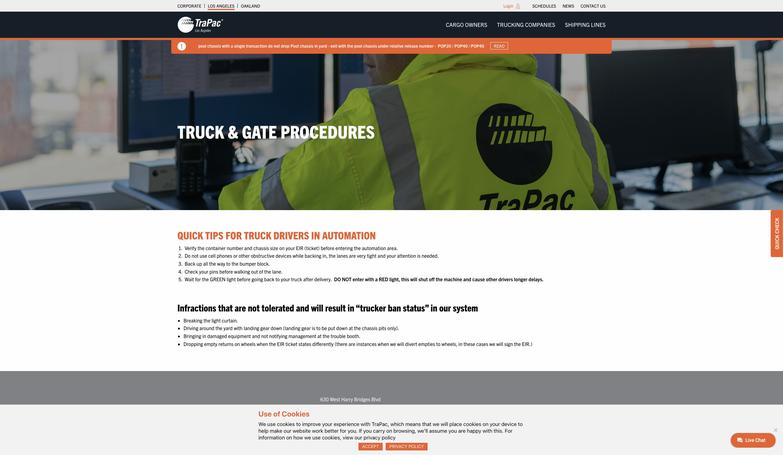 Task type: locate. For each thing, give the bounding box(es) containing it.
0 horizontal spatial truck
[[177, 120, 224, 142]]

in
[[315, 43, 318, 49], [311, 229, 320, 242], [348, 302, 354, 314], [431, 302, 437, 314], [202, 334, 206, 340], [459, 341, 463, 347]]

1 vertical spatial number
[[227, 245, 243, 251]]

1 horizontal spatial los
[[256, 416, 265, 423]]

cookies up the make
[[277, 422, 295, 428]]

0 vertical spatial other
[[239, 253, 250, 259]]

0 vertical spatial is
[[417, 253, 421, 259]]

the up booth.
[[354, 326, 361, 332]]

0 horizontal spatial light
[[212, 318, 221, 324]]

0 horizontal spatial pool
[[198, 43, 206, 49]]

instances
[[357, 341, 377, 347]]

this.
[[494, 429, 504, 435]]

menu bar containing schedules
[[529, 2, 609, 10]]

footer containing 630 west harry bridges blvd
[[0, 372, 783, 456]]

2 you from the left
[[449, 429, 457, 435]]

menu bar
[[529, 2, 609, 10], [441, 19, 611, 31]]

0 horizontal spatial our
[[284, 429, 291, 435]]

curtain.
[[222, 318, 238, 324]]

empty
[[204, 341, 217, 347]]

quick inside quick check link
[[774, 235, 780, 250]]

solid image
[[177, 42, 186, 51]]

check inside verify the container number and chassis size on your eir (ticket) before entering the automation area. do not use cell phones or other obstructive devices while backing in, the lanes are very tight and your attention is needed. back up all the way to the bumper block. check your pins before walking out of the lane. wait for the green light before going back to your truck after delivery. do not enter with a red light, this will shut off the machine and cause other drivers longer delays.
[[185, 269, 198, 275]]

0 vertical spatial menu bar
[[529, 2, 609, 10]]

angeles inside los angeles link
[[216, 3, 235, 9]]

cases
[[476, 341, 488, 347]]

1 horizontal spatial for
[[226, 229, 242, 242]]

(ticket)
[[305, 245, 320, 251]]

shipping lines
[[565, 21, 606, 28]]

and
[[244, 245, 252, 251], [378, 253, 386, 259], [463, 277, 471, 283], [296, 302, 309, 314], [252, 334, 260, 340]]

2 down from the left
[[336, 326, 348, 332]]

1 horizontal spatial at
[[349, 326, 353, 332]]

1 vertical spatial truck
[[244, 229, 271, 242]]

chassis
[[207, 43, 221, 49], [300, 43, 314, 49], [363, 43, 377, 49], [253, 245, 269, 251], [362, 326, 378, 332]]

eir down notifying
[[277, 341, 285, 347]]

yard inside breaking the light curtain. driving around the yard with landing gear down (landing gear is to be put down at the chassis pits only). bringing in damaged equipment and not notifying management at the trouble booth. dropping empty returns on wheels when the eir ticket states differently (there are instances when we will divert empties to wheels, in these cases we will sign the eir.)
[[224, 326, 233, 332]]

1 horizontal spatial use
[[267, 422, 276, 428]]

0 vertical spatial use
[[200, 253, 207, 259]]

will up assume
[[441, 422, 448, 428]]

trucking companies
[[497, 21, 555, 28]]

angeles up the make
[[266, 416, 288, 423]]

0 horizontal spatial number
[[227, 245, 243, 251]]

harry
[[341, 397, 353, 403]]

2 vertical spatial use
[[312, 435, 321, 442]]

1 horizontal spatial -
[[435, 43, 436, 49]]

landing
[[244, 326, 259, 332]]

- left exit on the left
[[328, 43, 330, 49]]

browsing,
[[394, 429, 416, 435]]

or
[[233, 253, 238, 259]]

your up this.
[[490, 422, 500, 428]]

we right 'cases'
[[490, 341, 495, 347]]

2 horizontal spatial for
[[340, 429, 347, 435]]

for inside verify the container number and chassis size on your eir (ticket) before entering the automation area. do not use cell phones or other obstructive devices while backing in, the lanes are very tight and your attention is needed. back up all the way to the bumper block. check your pins before walking out of the lane. wait for the green light before going back to your truck after delivery. do not enter with a red light, this will shut off the machine and cause other drivers longer delays.
[[195, 277, 201, 283]]

pits
[[379, 326, 386, 332]]

1 down from the left
[[271, 326, 282, 332]]

2 horizontal spatial our
[[439, 302, 451, 314]]

0 vertical spatial angeles
[[216, 3, 235, 9]]

1 horizontal spatial when
[[378, 341, 389, 347]]

1 horizontal spatial truck
[[244, 229, 271, 242]]

are inside verify the container number and chassis size on your eir (ticket) before entering the automation area. do not use cell phones or other obstructive devices while backing in, the lanes are very tight and your attention is needed. back up all the way to the bumper block. check your pins before walking out of the lane. wait for the green light before going back to your truck after delivery. do not enter with a red light, this will shut off the machine and cause other drivers longer delays.
[[349, 253, 356, 259]]

our down if
[[355, 435, 362, 442]]

0 horizontal spatial los angeles
[[208, 3, 235, 9]]

light down walking
[[227, 277, 236, 283]]

0 vertical spatial of
[[259, 269, 263, 275]]

the right exit on the left
[[347, 43, 353, 49]]

0 vertical spatial code:
[[333, 428, 345, 434]]

for
[[505, 429, 513, 435]]

0 vertical spatial our
[[439, 302, 451, 314]]

service:
[[435, 416, 452, 423]]

off
[[429, 277, 435, 283]]

los angeles up los angeles image
[[208, 3, 235, 9]]

your up firms
[[322, 422, 333, 428]]

back
[[264, 277, 275, 283]]

with right enter
[[365, 277, 374, 283]]

number right release
[[419, 43, 434, 49]]

0 horizontal spatial check
[[185, 269, 198, 275]]

angeles left the oakland
[[216, 3, 235, 9]]

cookies
[[282, 410, 310, 419]]

0 horizontal spatial a
[[231, 43, 233, 49]]

will inside verify the container number and chassis size on your eir (ticket) before entering the automation area. do not use cell phones or other obstructive devices while backing in, the lanes are very tight and your attention is needed. back up all the way to the bumper block. check your pins before walking out of the lane. wait for the green light before going back to your truck after delivery. do not enter with a red light, this will shut off the machine and cause other drivers longer delays.
[[410, 277, 417, 283]]

for right wait on the left of the page
[[195, 277, 201, 283]]

in, the
[[323, 253, 336, 259]]

1 horizontal spatial down
[[336, 326, 348, 332]]

returns
[[219, 341, 234, 347]]

our left system
[[439, 302, 451, 314]]

wait
[[185, 277, 194, 283]]

not inside breaking the light curtain. driving around the yard with landing gear down (landing gear is to be put down at the chassis pits only). bringing in damaged equipment and not notifying management at the trouble booth. dropping empty returns on wheels when the eir ticket states differently (there are instances when we will divert empties to wheels, in these cases we will sign the eir.)
[[261, 334, 268, 340]]

our right the make
[[284, 429, 291, 435]]

drivers
[[274, 229, 309, 242]]

not inside 'banner'
[[274, 43, 280, 49]]

cargo
[[446, 21, 464, 28]]

0 vertical spatial a
[[231, 43, 233, 49]]

light
[[227, 277, 236, 283], [212, 318, 221, 324]]

1 horizontal spatial before
[[237, 277, 251, 283]]

you right if
[[363, 429, 372, 435]]

136-
[[336, 405, 346, 411]]

port
[[320, 436, 329, 442]]

equipment
[[228, 334, 251, 340]]

1 vertical spatial los
[[256, 416, 265, 423]]

are left very
[[349, 253, 356, 259]]

we down website
[[304, 435, 311, 442]]

other up bumper
[[239, 253, 250, 259]]

1 vertical spatial a
[[375, 277, 378, 283]]

privacy
[[390, 445, 407, 450]]

to left be
[[316, 326, 321, 332]]

contact
[[581, 3, 599, 9]]

cookies
[[277, 422, 295, 428], [464, 422, 481, 428]]

with
[[222, 43, 230, 49], [338, 43, 346, 49], [365, 277, 374, 283], [234, 326, 243, 332], [361, 422, 371, 428], [483, 429, 493, 435]]

2 horizontal spatial use
[[312, 435, 321, 442]]

2 vertical spatial before
[[237, 277, 251, 283]]

for right tips
[[226, 229, 242, 242]]

quick for quick check
[[774, 235, 780, 250]]

eir inside verify the container number and chassis size on your eir (ticket) before entering the automation area. do not use cell phones or other obstructive devices while backing in, the lanes are very tight and your attention is needed. back up all the way to the bumper block. check your pins before walking out of the lane. wait for the green light before going back to your truck after delivery. do not enter with a red light, this will shut off the machine and cause other drivers longer delays.
[[296, 245, 303, 251]]

release
[[405, 43, 418, 49]]

west
[[330, 397, 340, 403]]

for down "experience"
[[340, 429, 347, 435]]

los
[[208, 3, 215, 9], [256, 416, 265, 423]]

is left needed.
[[417, 253, 421, 259]]

read link
[[491, 42, 508, 50]]

1 vertical spatial check
[[185, 269, 198, 275]]

pool chassis with a single transaction  do not drop pool chassis in yard -  exit with the pool chassis under relative release number -  pop20 / pop40 / pop45
[[198, 43, 484, 49]]

/ left the pop45
[[469, 43, 470, 49]]

the left green on the left of page
[[202, 277, 209, 283]]

on inside breaking the light curtain. driving around the yard with landing gear down (landing gear is to be put down at the chassis pits only). bringing in damaged equipment and not notifying management at the trouble booth. dropping empty returns on wheels when the eir ticket states differently (there are instances when we will divert empties to wheels, in these cases we will sign the eir.)
[[235, 341, 240, 347]]

2 / from the left
[[469, 43, 470, 49]]

0 horizontal spatial cookies
[[277, 422, 295, 428]]

147
[[346, 405, 354, 411]]

with left the single
[[222, 43, 230, 49]]

0 vertical spatial number
[[419, 43, 434, 49]]

menu bar containing cargo owners
[[441, 19, 611, 31]]

at
[[349, 326, 353, 332], [318, 334, 322, 340]]

corporate
[[177, 3, 201, 9]]

0 vertical spatial eir
[[296, 245, 303, 251]]

1 pool from the left
[[198, 43, 206, 49]]

bumper
[[240, 261, 256, 267]]

your down all
[[199, 269, 208, 275]]

driving
[[184, 326, 198, 332]]

we down the only).
[[390, 341, 396, 347]]

1 horizontal spatial a
[[375, 277, 378, 283]]

quick inside the quick tips for truck drivers in automation 'main content'
[[177, 229, 203, 242]]

is left be
[[312, 326, 315, 332]]

the down or
[[232, 261, 239, 267]]

1 horizontal spatial angeles
[[266, 416, 288, 423]]

1 horizontal spatial yard
[[319, 43, 327, 49]]

chassis inside verify the container number and chassis size on your eir (ticket) before entering the automation area. do not use cell phones or other obstructive devices while backing in, the lanes are very tight and your attention is needed. back up all the way to the bumper block. check your pins before walking out of the lane. wait for the green light before going back to your truck after delivery. do not enter with a red light, this will shut off the machine and cause other drivers longer delays.
[[253, 245, 269, 251]]

1 horizontal spatial you
[[449, 429, 457, 435]]

number up or
[[227, 245, 243, 251]]

phones
[[217, 253, 232, 259]]

we'll
[[418, 429, 428, 435]]

0 horizontal spatial los
[[208, 3, 215, 9]]

eir up while
[[296, 245, 303, 251]]

1 horizontal spatial other
[[486, 277, 498, 283]]

before up in, the in the bottom of the page
[[321, 245, 334, 251]]

1 horizontal spatial pool
[[354, 43, 362, 49]]

size
[[270, 245, 278, 251]]

cause
[[473, 277, 485, 283]]

0 vertical spatial light
[[227, 277, 236, 283]]

chassis down los angeles image
[[207, 43, 221, 49]]

the right sign
[[514, 341, 521, 347]]

light up 'around'
[[212, 318, 221, 324]]

we
[[259, 422, 266, 428]]

to up website
[[296, 422, 301, 428]]

2 vertical spatial our
[[355, 435, 362, 442]]

0 horizontal spatial at
[[318, 334, 322, 340]]

1 horizontal spatial los angeles
[[256, 416, 288, 423]]

will left sign
[[497, 341, 503, 347]]

chassis left pits
[[362, 326, 378, 332]]

1 gear from the left
[[260, 326, 270, 332]]

experience
[[334, 422, 359, 428]]

block.
[[257, 261, 270, 267]]

a left red
[[375, 277, 378, 283]]

companies
[[525, 21, 555, 28]]

y258
[[346, 428, 358, 434]]

in left these
[[459, 341, 463, 347]]

banner containing cargo owners
[[0, 12, 783, 54]]

0 vertical spatial check
[[774, 218, 780, 234]]

/ left pop40
[[452, 43, 454, 49]]

chassis up the obstructive at the left of the page
[[253, 245, 269, 251]]

before down walking
[[237, 277, 251, 283]]

1 vertical spatial before
[[219, 269, 233, 275]]

automation
[[362, 245, 386, 251]]

2 when from the left
[[378, 341, 389, 347]]

code: down better
[[330, 436, 342, 442]]

0 vertical spatial that
[[218, 302, 233, 314]]

menu bar up shipping
[[529, 2, 609, 10]]

relative
[[390, 43, 404, 49]]

1 vertical spatial other
[[486, 277, 498, 283]]

0 horizontal spatial eir
[[277, 341, 285, 347]]

los up help
[[256, 416, 265, 423]]

truck & gate procedures
[[177, 120, 375, 142]]

1 horizontal spatial of
[[273, 410, 280, 419]]

1 horizontal spatial quick
[[774, 235, 780, 250]]

oakland
[[241, 3, 260, 9]]

divert
[[405, 341, 417, 347]]

1 vertical spatial at
[[318, 334, 322, 340]]

1 horizontal spatial eir
[[296, 245, 303, 251]]

result
[[325, 302, 346, 314]]

while
[[293, 253, 304, 259]]

a inside 'banner'
[[231, 43, 233, 49]]

and down landing
[[252, 334, 260, 340]]

on right size
[[279, 245, 285, 251]]

lane.
[[272, 269, 283, 275]]

means
[[406, 422, 421, 428]]

1 horizontal spatial number
[[419, 43, 434, 49]]

0 vertical spatial at
[[349, 326, 353, 332]]

1 horizontal spatial our
[[355, 435, 362, 442]]

yard left exit on the left
[[319, 43, 327, 49]]

with up equipment
[[234, 326, 243, 332]]

your left "truck"
[[281, 277, 290, 283]]

is inside verify the container number and chassis size on your eir (ticket) before entering the automation area. do not use cell phones or other obstructive devices while backing in, the lanes are very tight and your attention is needed. back up all the way to the bumper block. check your pins before walking out of the lane. wait for the green light before going back to your truck after delivery. do not enter with a red light, this will shut off the machine and cause other drivers longer delays.
[[417, 253, 421, 259]]

1 - from the left
[[328, 43, 330, 49]]

1 vertical spatial light
[[212, 318, 221, 324]]

gear right landing
[[260, 326, 270, 332]]

footer
[[0, 372, 783, 456]]

1 vertical spatial eir
[[277, 341, 285, 347]]

other
[[239, 253, 250, 259], [486, 277, 498, 283]]

0 horizontal spatial of
[[259, 269, 263, 275]]

pool right solid icon
[[198, 43, 206, 49]]

before down way
[[219, 269, 233, 275]]

privacy policy link
[[386, 444, 428, 451]]

banner
[[0, 12, 783, 54]]

0 horizontal spatial angeles
[[216, 3, 235, 9]]

1 vertical spatial menu bar
[[441, 19, 611, 31]]

pool right exit on the left
[[354, 43, 362, 49]]

0 horizontal spatial for
[[195, 277, 201, 283]]

0 horizontal spatial -
[[328, 43, 330, 49]]

387-
[[463, 416, 473, 423]]

0 horizontal spatial /
[[452, 43, 454, 49]]

our inside the quick tips for truck drivers in automation 'main content'
[[439, 302, 451, 314]]

check
[[774, 218, 780, 234], [185, 269, 198, 275]]

trucking
[[497, 21, 524, 28]]

menu bar down light image
[[441, 19, 611, 31]]

1 vertical spatial for
[[195, 277, 201, 283]]

of right out
[[259, 269, 263, 275]]

1 vertical spatial los angeles
[[256, 416, 288, 423]]

single
[[234, 43, 245, 49]]

improve
[[302, 422, 321, 428]]

(there
[[335, 341, 348, 347]]

0 horizontal spatial yard
[[224, 326, 233, 332]]

1 horizontal spatial that
[[422, 422, 432, 428]]

lanes
[[337, 253, 348, 259]]

down up notifying
[[271, 326, 282, 332]]

1 horizontal spatial /
[[469, 43, 470, 49]]

lines
[[591, 21, 606, 28]]

truck
[[177, 120, 224, 142], [244, 229, 271, 242]]

light image
[[516, 4, 520, 9]]

a left the single
[[231, 43, 233, 49]]

(landing
[[283, 326, 300, 332]]

use up the make
[[267, 422, 276, 428]]

not
[[342, 277, 352, 283]]

at up booth.
[[349, 326, 353, 332]]

and right tight on the bottom left of page
[[378, 253, 386, 259]]

0 horizontal spatial is
[[312, 326, 315, 332]]

1 vertical spatial is
[[312, 326, 315, 332]]

on right 387-
[[483, 422, 489, 428]]

1 vertical spatial angeles
[[266, 416, 288, 423]]

are down place
[[458, 429, 466, 435]]

the up the back
[[264, 269, 271, 275]]

verify
[[185, 245, 197, 251]]

0 horizontal spatial gear
[[260, 326, 270, 332]]

1 horizontal spatial gear
[[302, 326, 311, 332]]

we
[[390, 341, 396, 347], [490, 341, 495, 347], [433, 422, 440, 428], [304, 435, 311, 442]]

1 vertical spatial use
[[267, 422, 276, 428]]

on down equipment
[[235, 341, 240, 347]]

2 vertical spatial for
[[340, 429, 347, 435]]

up
[[197, 261, 202, 267]]

corporate link
[[177, 2, 201, 10]]

0 vertical spatial los
[[208, 3, 215, 9]]

these
[[464, 341, 475, 347]]

with inside verify the container number and chassis size on your eir (ticket) before entering the automation area. do not use cell phones or other obstructive devices while backing in, the lanes are very tight and your attention is needed. back up all the way to the bumper block. check your pins before walking out of the lane. wait for the green light before going back to your truck after delivery. do not enter with a red light, this will shut off the machine and cause other drivers longer delays.
[[365, 277, 374, 283]]

cookies up happy in the bottom right of the page
[[464, 422, 481, 428]]

and up bumper
[[244, 245, 252, 251]]

use up all
[[200, 253, 207, 259]]

shipping lines link
[[560, 19, 611, 31]]

use down work
[[312, 435, 321, 442]]

1 horizontal spatial is
[[417, 253, 421, 259]]

with inside breaking the light curtain. driving around the yard with landing gear down (landing gear is to be put down at the chassis pits only). bringing in damaged equipment and not notifying management at the trouble booth. dropping empty returns on wheels when the eir ticket states differently (there are instances when we will divert empties to wheels, in these cases we will sign the eir.)
[[234, 326, 243, 332]]

1 horizontal spatial light
[[227, 277, 236, 283]]

obstructive
[[251, 253, 275, 259]]

2 horizontal spatial before
[[321, 245, 334, 251]]

0 horizontal spatial down
[[271, 326, 282, 332]]

at up differently at the left bottom of the page
[[318, 334, 322, 340]]

1 horizontal spatial cookies
[[464, 422, 481, 428]]

0 horizontal spatial that
[[218, 302, 233, 314]]

- left pop20
[[435, 43, 436, 49]]

of right use
[[273, 410, 280, 419]]

1 vertical spatial that
[[422, 422, 432, 428]]

is
[[417, 253, 421, 259], [312, 326, 315, 332]]

yard down curtain.
[[224, 326, 233, 332]]

are inside breaking the light curtain. driving around the yard with landing gear down (landing gear is to be put down at the chassis pits only). bringing in damaged equipment and not notifying management at the trouble booth. dropping empty returns on wheels when the eir ticket states differently (there are instances when we will divert empties to wheels, in these cases we will sign the eir.)
[[349, 341, 355, 347]]

0 horizontal spatial quick
[[177, 229, 203, 242]]

0 horizontal spatial when
[[257, 341, 268, 347]]

0 vertical spatial los angeles
[[208, 3, 235, 9]]



Task type: vqa. For each thing, say whether or not it's contained in the screenshot.
Block
no



Task type: describe. For each thing, give the bounding box(es) containing it.
the up damaged
[[216, 326, 222, 332]]

2722
[[473, 416, 485, 423]]

with left this.
[[483, 429, 493, 435]]

to right way
[[226, 261, 231, 267]]

which
[[391, 422, 404, 428]]

only).
[[388, 326, 399, 332]]

of inside verify the container number and chassis size on your eir (ticket) before entering the automation area. do not use cell phones or other obstructive devices while backing in, the lanes are very tight and your attention is needed. back up all the way to the bumper block. check your pins before walking out of the lane. wait for the green light before going back to your truck after delivery. do not enter with a red light, this will shut off the machine and cause other drivers longer delays.
[[259, 269, 263, 275]]

on inside verify the container number and chassis size on your eir (ticket) before entering the automation area. do not use cell phones or other obstructive devices while backing in, the lanes are very tight and your attention is needed. back up all the way to the bumper block. check your pins before walking out of the lane. wait for the green light before going back to your truck after delivery. do not enter with a red light, this will shut off the machine and cause other drivers longer delays.
[[279, 245, 285, 251]]

going
[[252, 277, 263, 283]]

place
[[450, 422, 462, 428]]

us
[[600, 3, 606, 9]]

2 cookies from the left
[[464, 422, 481, 428]]

that inside the quick tips for truck drivers in automation 'main content'
[[218, 302, 233, 314]]

quick tips for truck drivers in automation main content
[[171, 229, 612, 353]]

the right the off
[[436, 277, 443, 283]]

a inside verify the container number and chassis size on your eir (ticket) before entering the automation area. do not use cell phones or other obstructive devices while backing in, the lanes are very tight and your attention is needed. back up all the way to the bumper block. check your pins before walking out of the lane. wait for the green light before going back to your truck after delivery. do not enter with a red light, this will shut off the machine and cause other drivers longer delays.
[[375, 277, 378, 283]]

firms code:  y258 port code:  2704
[[320, 428, 358, 442]]

help
[[259, 429, 269, 435]]

0 vertical spatial before
[[321, 245, 334, 251]]

infractions
[[177, 302, 216, 314]]

login link
[[504, 3, 514, 9]]

877-
[[453, 416, 463, 423]]

after
[[303, 277, 313, 283]]

walking
[[234, 269, 250, 275]]

1 horizontal spatial check
[[774, 218, 780, 234]]

breaking
[[184, 318, 202, 324]]

you.
[[348, 429, 358, 435]]

the inside 'banner'
[[347, 43, 353, 49]]

on up policy
[[386, 429, 392, 435]]

we up assume
[[433, 422, 440, 428]]

news
[[563, 3, 574, 9]]

owners
[[465, 21, 487, 28]]

the down notifying
[[269, 341, 276, 347]]

0 vertical spatial yard
[[319, 43, 327, 49]]

on left how
[[286, 435, 292, 442]]

0 horizontal spatial before
[[219, 269, 233, 275]]

of inside use of cookies we use cookies to improve your experience with trapac, which means that we will place cookies on your device to help make our website work better for you. if you carry on browsing, we'll assume you are happy with this. for information on how we use cookies, view our privacy policy
[[273, 410, 280, 419]]

drop
[[281, 43, 290, 49]]

under
[[378, 43, 389, 49]]

will inside use of cookies we use cookies to improve your experience with trapac, which means that we will place cookies on your device to help make our website work better for you. if you carry on browsing, we'll assume you are happy with this. for information on how we use cookies, view our privacy policy
[[441, 422, 448, 428]]

1 you from the left
[[363, 429, 372, 435]]

gate
[[242, 120, 277, 142]]

light,
[[390, 277, 400, 283]]

chassis inside breaking the light curtain. driving around the yard with landing gear down (landing gear is to be put down at the chassis pits only). bringing in damaged equipment and not notifying management at the trouble booth. dropping empty returns on wheels when the eir ticket states differently (there are instances when we will divert empties to wheels, in these cases we will sign the eir.)
[[362, 326, 378, 332]]

in down 'around'
[[202, 334, 206, 340]]

are inside use of cookies we use cookies to improve your experience with trapac, which means that we will place cookies on your device to help make our website work better for you. if you carry on browsing, we'll assume you are happy with this. for information on how we use cookies, view our privacy policy
[[458, 429, 466, 435]]

and left 'cause'
[[463, 277, 471, 283]]

cookies,
[[322, 435, 341, 442]]

do
[[185, 253, 191, 259]]

2704
[[343, 436, 354, 442]]

empties
[[418, 341, 435, 347]]

to down lane. at the bottom left of the page
[[276, 277, 280, 283]]

use
[[259, 410, 272, 419]]

do
[[268, 43, 273, 49]]

eir inside breaking the light curtain. driving around the yard with landing gear down (landing gear is to be put down at the chassis pits only). bringing in damaged equipment and not notifying management at the trouble booth. dropping empty returns on wheels when the eir ticket states differently (there are instances when we will divert empties to wheels, in these cases we will sign the eir.)
[[277, 341, 285, 347]]

the up very
[[354, 245, 361, 251]]

your up devices
[[286, 245, 295, 251]]

oakland link
[[241, 2, 260, 10]]

number inside 'banner'
[[419, 43, 434, 49]]

with up if
[[361, 422, 371, 428]]

&
[[228, 120, 238, 142]]

in right "result"
[[348, 302, 354, 314]]

1 / from the left
[[452, 43, 454, 49]]

bringing
[[184, 334, 201, 340]]

dropping
[[184, 341, 203, 347]]

do
[[334, 277, 341, 283]]

quick for quick tips for truck drivers in automation
[[177, 229, 203, 242]]

contact us
[[581, 3, 606, 9]]

cargo owners
[[446, 21, 487, 28]]

customer
[[414, 416, 434, 423]]

the right all
[[209, 261, 216, 267]]

notifying
[[269, 334, 287, 340]]

0 horizontal spatial other
[[239, 253, 250, 259]]

and up (landing
[[296, 302, 309, 314]]

no image
[[773, 428, 779, 434]]

ticket
[[286, 341, 298, 347]]

privacy policy
[[390, 445, 424, 450]]

1 vertical spatial code:
[[330, 436, 342, 442]]

delivery.
[[314, 277, 332, 283]]

needed.
[[422, 253, 439, 259]]

assume
[[429, 429, 447, 435]]

website
[[293, 429, 311, 435]]

will left "result"
[[311, 302, 323, 314]]

0 vertical spatial truck
[[177, 120, 224, 142]]

1 cookies from the left
[[277, 422, 295, 428]]

quick check
[[774, 218, 780, 250]]

630
[[320, 397, 329, 403]]

and inside breaking the light curtain. driving around the yard with landing gear down (landing gear is to be put down at the chassis pits only). bringing in damaged equipment and not notifying management at the trouble booth. dropping empty returns on wheels when the eir ticket states differently (there are instances when we will divert empties to wheels, in these cases we will sign the eir.)
[[252, 334, 260, 340]]

use inside verify the container number and chassis size on your eir (ticket) before entering the automation area. do not use cell phones or other obstructive devices while backing in, the lanes are very tight and your attention is needed. back up all the way to the bumper block. check your pins before walking out of the lane. wait for the green light before going back to your truck after delivery. do not enter with a red light, this will shut off the machine and cause other drivers longer delays.
[[200, 253, 207, 259]]

cargo owners link
[[441, 19, 492, 31]]

1 vertical spatial our
[[284, 429, 291, 435]]

transaction
[[246, 43, 267, 49]]

chassis left under
[[363, 43, 377, 49]]

green
[[210, 277, 226, 283]]

number inside verify the container number and chassis size on your eir (ticket) before entering the automation area. do not use cell phones or other obstructive devices while backing in, the lanes are very tight and your attention is needed. back up all the way to the bumper block. check your pins before walking out of the lane. wait for the green light before going back to your truck after delivery. do not enter with a red light, this will shut off the machine and cause other drivers longer delays.
[[227, 245, 243, 251]]

will left divert
[[397, 341, 404, 347]]

better
[[325, 429, 339, 435]]

in up (ticket)
[[311, 229, 320, 242]]

enter
[[353, 277, 364, 283]]

drivers longer
[[499, 277, 528, 283]]

make
[[270, 429, 282, 435]]

in left exit on the left
[[315, 43, 318, 49]]

not inside verify the container number and chassis size on your eir (ticket) before entering the automation area. do not use cell phones or other obstructive devices while backing in, the lanes are very tight and your attention is needed. back up all the way to the bumper block. check your pins before walking out of the lane. wait for the green light before going back to your truck after delivery. do not enter with a red light, this will shut off the machine and cause other drivers longer delays.
[[192, 253, 199, 259]]

chassis right pool at the top left of page
[[300, 43, 314, 49]]

truck inside 'main content'
[[244, 229, 271, 242]]

status"
[[403, 302, 429, 314]]

to right device
[[518, 422, 523, 428]]

angeles inside footer
[[266, 416, 288, 423]]

firms
[[320, 428, 332, 434]]

the right verify
[[198, 245, 205, 251]]

machine
[[444, 277, 462, 283]]

light inside breaking the light curtain. driving around the yard with landing gear down (landing gear is to be put down at the chassis pits only). bringing in damaged equipment and not notifying management at the trouble booth. dropping empty returns on wheels when the eir ticket states differently (there are instances when we will divert empties to wheels, in these cases we will sign the eir.)
[[212, 318, 221, 324]]

menu bar inside 'banner'
[[441, 19, 611, 31]]

2 pool from the left
[[354, 43, 362, 49]]

view
[[343, 435, 353, 442]]

tight
[[367, 253, 377, 259]]

this
[[401, 277, 409, 283]]

your down the area.
[[387, 253, 396, 259]]

quick tips for truck drivers in automation
[[177, 229, 376, 242]]

ban
[[388, 302, 401, 314]]

way
[[217, 261, 225, 267]]

bridges
[[354, 397, 370, 403]]

information
[[259, 435, 285, 442]]

policy
[[382, 435, 396, 442]]

for inside use of cookies we use cookies to improve your experience with trapac, which means that we will place cookies on your device to help make our website work better for you. if you carry on browsing, we'll assume you are happy with this. for information on how we use cookies, view our privacy policy
[[340, 429, 347, 435]]

shut
[[419, 277, 428, 283]]

2 - from the left
[[435, 43, 436, 49]]

is inside breaking the light curtain. driving around the yard with landing gear down (landing gear is to be put down at the chassis pits only). bringing in damaged equipment and not notifying management at the trouble booth. dropping empty returns on wheels when the eir ticket states differently (there are instances when we will divert empties to wheels, in these cases we will sign the eir.)
[[312, 326, 315, 332]]

pins
[[209, 269, 218, 275]]

verify the container number and chassis size on your eir (ticket) before entering the automation area. do not use cell phones or other obstructive devices while backing in, the lanes are very tight and your attention is needed. back up all the way to the bumper block. check your pins before walking out of the lane. wait for the green light before going back to your truck after delivery. do not enter with a red light, this will shut off the machine and cause other drivers longer delays.
[[184, 245, 544, 283]]

the down be
[[323, 334, 330, 340]]

news link
[[563, 2, 574, 10]]

that inside use of cookies we use cookies to improve your experience with trapac, which means that we will place cookies on your device to help make our website work better for you. if you carry on browsing, we'll assume you are happy with this. for information on how we use cookies, view our privacy policy
[[422, 422, 432, 428]]

be
[[322, 326, 327, 332]]

with right exit on the left
[[338, 43, 346, 49]]

if
[[359, 429, 362, 435]]

2 gear from the left
[[302, 326, 311, 332]]

eir.)
[[522, 341, 533, 347]]

to left wheels,
[[436, 341, 441, 347]]

are up curtain.
[[235, 302, 246, 314]]

in right status"
[[431, 302, 437, 314]]

the up 'around'
[[204, 318, 210, 324]]

management
[[289, 334, 316, 340]]

put
[[328, 326, 335, 332]]

light inside verify the container number and chassis size on your eir (ticket) before entering the automation area. do not use cell phones or other obstructive devices while backing in, the lanes are very tight and your attention is needed. back up all the way to the bumper block. check your pins before walking out of the lane. wait for the green light before going back to your truck after delivery. do not enter with a red light, this will shut off the machine and cause other drivers longer delays.
[[227, 277, 236, 283]]

wheels
[[241, 341, 256, 347]]

1 when from the left
[[257, 341, 268, 347]]

los angeles image
[[177, 16, 223, 33]]



